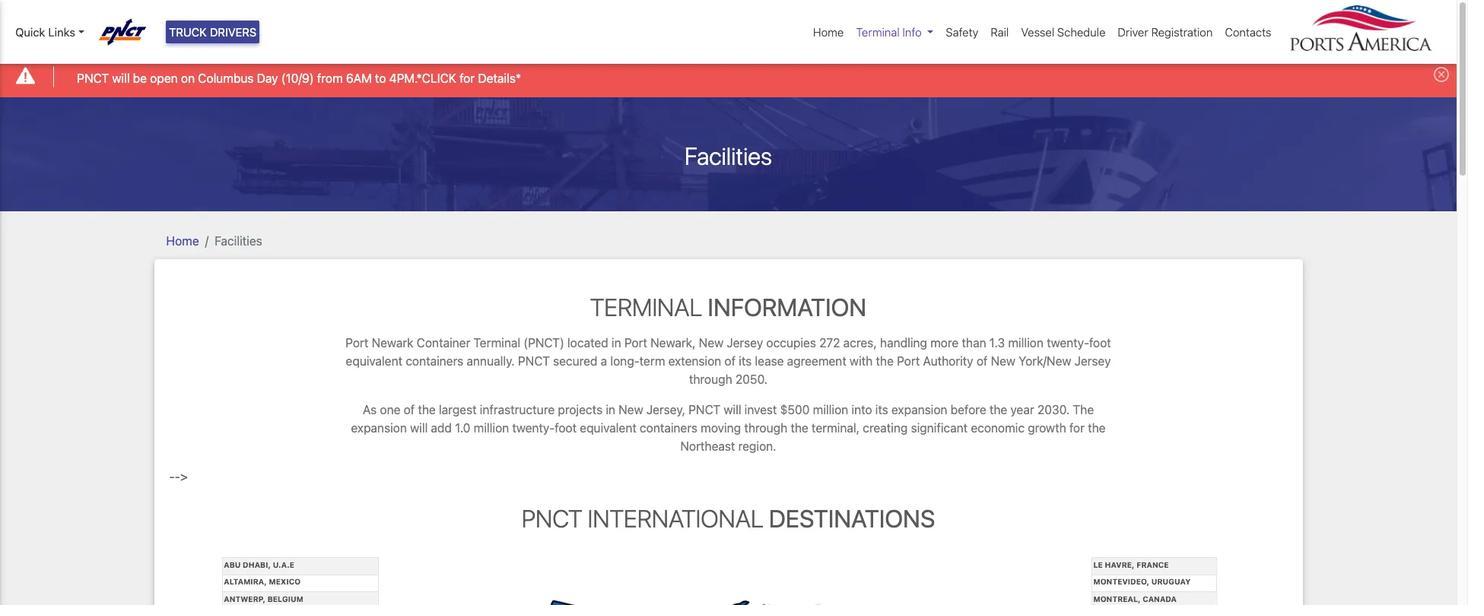 Task type: locate. For each thing, give the bounding box(es) containing it.
france
[[1137, 561, 1169, 570]]

schedule
[[1057, 25, 1106, 39]]

jersey up lease
[[727, 336, 763, 350]]

1 vertical spatial in
[[606, 403, 615, 417]]

1 vertical spatial containers
[[640, 421, 698, 435]]

0 horizontal spatial new
[[619, 403, 643, 417]]

0 vertical spatial terminal
[[856, 25, 900, 39]]

0 horizontal spatial twenty-
[[512, 421, 555, 435]]

port newark container terminal (pnct) located in port newark, new jersey occupies 272 acres, handling more than 1.3 million twenty-foot equivalent containers annually. pnct secured a long-term extension of its lease agreement with the port authority of new york/new jersey through 2050.
[[346, 336, 1111, 386]]

truck drivers link
[[166, 21, 260, 44]]

0 horizontal spatial equivalent
[[346, 355, 403, 368]]

1 horizontal spatial its
[[875, 403, 888, 417]]

havre,
[[1105, 561, 1135, 570]]

term
[[640, 355, 665, 368]]

0 horizontal spatial foot
[[555, 421, 577, 435]]

for left details*
[[460, 71, 475, 85]]

abu dhabi, u.a.e
[[224, 561, 294, 570]]

2050.
[[736, 373, 768, 386]]

altamira, mexico
[[224, 578, 301, 587]]

will left be
[[112, 71, 130, 85]]

pnct
[[77, 71, 109, 85], [518, 355, 550, 368], [689, 403, 721, 417], [522, 504, 582, 533]]

1 horizontal spatial will
[[410, 421, 428, 435]]

will left add
[[410, 421, 428, 435]]

dhabi,
[[243, 561, 271, 570]]

0 horizontal spatial jersey
[[727, 336, 763, 350]]

terminal up annually.
[[474, 336, 520, 350]]

new left jersey,
[[619, 403, 643, 417]]

uruguay
[[1152, 578, 1191, 587]]

0 vertical spatial expansion
[[892, 403, 947, 417]]

containers down jersey,
[[640, 421, 698, 435]]

pnct inside port newark container terminal (pnct) located in port newark, new jersey occupies 272 acres, handling more than 1.3 million twenty-foot equivalent containers annually. pnct secured a long-term extension of its lease agreement with the port authority of new york/new jersey through 2050.
[[518, 355, 550, 368]]

contacts link
[[1219, 17, 1278, 47]]

of
[[725, 355, 736, 368], [977, 355, 988, 368], [404, 403, 415, 417]]

1 vertical spatial home
[[166, 234, 199, 248]]

1 vertical spatial foot
[[555, 421, 577, 435]]

through down 'extension'
[[689, 373, 732, 386]]

through down invest
[[744, 421, 787, 435]]

for down the
[[1070, 421, 1085, 435]]

0 vertical spatial jersey
[[727, 336, 763, 350]]

1 horizontal spatial new
[[699, 336, 724, 350]]

2 vertical spatial new
[[619, 403, 643, 417]]

as one of the largest infrastructure projects in new jersey, pnct will invest $500 million into its expansion before the year 2030. the expansion will add 1.0 million twenty-foot equivalent containers moving through the terminal, creating significant economic growth for the northeast region.
[[351, 403, 1106, 453]]

2 vertical spatial will
[[410, 421, 428, 435]]

0 vertical spatial equivalent
[[346, 355, 403, 368]]

of right one
[[404, 403, 415, 417]]

canada
[[1143, 595, 1177, 604]]

home link
[[807, 17, 850, 47], [166, 234, 199, 248]]

twenty- inside port newark container terminal (pnct) located in port newark, new jersey occupies 272 acres, handling more than 1.3 million twenty-foot equivalent containers annually. pnct secured a long-term extension of its lease agreement with the port authority of new york/new jersey through 2050.
[[1047, 336, 1089, 350]]

1 vertical spatial twenty-
[[512, 421, 555, 435]]

0 vertical spatial in
[[612, 336, 621, 350]]

information
[[708, 293, 867, 321]]

terminal left info
[[856, 25, 900, 39]]

foot down projects
[[555, 421, 577, 435]]

0 horizontal spatial terminal
[[474, 336, 520, 350]]

containers down container
[[406, 355, 464, 368]]

terminal inside port newark container terminal (pnct) located in port newark, new jersey occupies 272 acres, handling more than 1.3 million twenty-foot equivalent containers annually. pnct secured a long-term extension of its lease agreement with the port authority of new york/new jersey through 2050.
[[474, 336, 520, 350]]

in
[[612, 336, 621, 350], [606, 403, 615, 417]]

close image
[[1434, 67, 1449, 82]]

twenty-
[[1047, 336, 1089, 350], [512, 421, 555, 435]]

new
[[699, 336, 724, 350], [991, 355, 1016, 368], [619, 403, 643, 417]]

0 horizontal spatial will
[[112, 71, 130, 85]]

twenty- down infrastructure in the left bottom of the page
[[512, 421, 555, 435]]

terminal for terminal information
[[590, 293, 702, 321]]

into
[[852, 403, 872, 417]]

will up the moving
[[724, 403, 741, 417]]

to
[[375, 71, 386, 85]]

handling
[[880, 336, 927, 350]]

0 vertical spatial containers
[[406, 355, 464, 368]]

its up 2050. in the right bottom of the page
[[739, 355, 752, 368]]

infrastructure
[[480, 403, 555, 417]]

pnct will be open on columbus day (10/9) from 6am to 4pm.*click for details*
[[77, 71, 521, 85]]

through inside as one of the largest infrastructure projects in new jersey, pnct will invest $500 million into its expansion before the year 2030. the expansion will add 1.0 million twenty-foot equivalent containers moving through the terminal, creating significant economic growth for the northeast region.
[[744, 421, 787, 435]]

expansion down as
[[351, 421, 407, 435]]

1 vertical spatial will
[[724, 403, 741, 417]]

1 vertical spatial jersey
[[1075, 355, 1111, 368]]

1 horizontal spatial containers
[[640, 421, 698, 435]]

1 vertical spatial through
[[744, 421, 787, 435]]

1 vertical spatial new
[[991, 355, 1016, 368]]

york/new
[[1019, 355, 1071, 368]]

for inside as one of the largest infrastructure projects in new jersey, pnct will invest $500 million into its expansion before the year 2030. the expansion will add 1.0 million twenty-foot equivalent containers moving through the terminal, creating significant economic growth for the northeast region.
[[1070, 421, 1085, 435]]

lease
[[755, 355, 784, 368]]

1 vertical spatial expansion
[[351, 421, 407, 435]]

million up terminal,
[[813, 403, 848, 417]]

1 horizontal spatial facilities
[[685, 141, 772, 170]]

million right 1.0
[[474, 421, 509, 435]]

new down 1.3
[[991, 355, 1016, 368]]

0 horizontal spatial of
[[404, 403, 415, 417]]

in right projects
[[606, 403, 615, 417]]

2 horizontal spatial terminal
[[856, 25, 900, 39]]

1 horizontal spatial twenty-
[[1047, 336, 1089, 350]]

twenty- up the york/new
[[1047, 336, 1089, 350]]

million up the york/new
[[1008, 336, 1044, 350]]

foot inside port newark container terminal (pnct) located in port newark, new jersey occupies 272 acres, handling more than 1.3 million twenty-foot equivalent containers annually. pnct secured a long-term extension of its lease agreement with the port authority of new york/new jersey through 2050.
[[1089, 336, 1111, 350]]

2 vertical spatial terminal
[[474, 336, 520, 350]]

expansion
[[892, 403, 947, 417], [351, 421, 407, 435]]

0 vertical spatial foot
[[1089, 336, 1111, 350]]

2 horizontal spatial of
[[977, 355, 988, 368]]

million
[[1008, 336, 1044, 350], [813, 403, 848, 417], [474, 421, 509, 435]]

equivalent down projects
[[580, 421, 637, 435]]

the down the
[[1088, 421, 1106, 435]]

significant
[[911, 421, 968, 435]]

>
[[180, 470, 188, 484]]

2 vertical spatial million
[[474, 421, 509, 435]]

as
[[363, 403, 377, 417]]

equivalent inside as one of the largest infrastructure projects in new jersey, pnct will invest $500 million into its expansion before the year 2030. the expansion will add 1.0 million twenty-foot equivalent containers moving through the terminal, creating significant economic growth for the northeast region.
[[580, 421, 637, 435]]

1 vertical spatial home link
[[166, 234, 199, 248]]

0 vertical spatial its
[[739, 355, 752, 368]]

its inside port newark container terminal (pnct) located in port newark, new jersey occupies 272 acres, handling more than 1.3 million twenty-foot equivalent containers annually. pnct secured a long-term extension of its lease agreement with the port authority of new york/new jersey through 2050.
[[739, 355, 752, 368]]

1 horizontal spatial foot
[[1089, 336, 1111, 350]]

1 vertical spatial for
[[1070, 421, 1085, 435]]

terminal inside 'link'
[[856, 25, 900, 39]]

one
[[380, 403, 400, 417]]

0 vertical spatial twenty-
[[1047, 336, 1089, 350]]

1 vertical spatial facilities
[[215, 234, 262, 248]]

-->
[[169, 470, 188, 484]]

1 horizontal spatial equivalent
[[580, 421, 637, 435]]

the inside port newark container terminal (pnct) located in port newark, new jersey occupies 272 acres, handling more than 1.3 million twenty-foot equivalent containers annually. pnct secured a long-term extension of its lease agreement with the port authority of new york/new jersey through 2050.
[[876, 355, 894, 368]]

0 horizontal spatial containers
[[406, 355, 464, 368]]

details*
[[478, 71, 521, 85]]

port down the handling
[[897, 355, 920, 368]]

1 vertical spatial terminal
[[590, 293, 702, 321]]

will
[[112, 71, 130, 85], [724, 403, 741, 417], [410, 421, 428, 435]]

0 vertical spatial facilities
[[685, 141, 772, 170]]

6am
[[346, 71, 372, 85]]

0 vertical spatial home
[[813, 25, 844, 39]]

foot
[[1089, 336, 1111, 350], [555, 421, 577, 435]]

0 horizontal spatial expansion
[[351, 421, 407, 435]]

through
[[689, 373, 732, 386], [744, 421, 787, 435]]

the right with
[[876, 355, 894, 368]]

driver registration
[[1118, 25, 1213, 39]]

1 horizontal spatial terminal
[[590, 293, 702, 321]]

expansion up significant
[[892, 403, 947, 417]]

0 horizontal spatial its
[[739, 355, 752, 368]]

in inside as one of the largest infrastructure projects in new jersey, pnct will invest $500 million into its expansion before the year 2030. the expansion will add 1.0 million twenty-foot equivalent containers moving through the terminal, creating significant economic growth for the northeast region.
[[606, 403, 615, 417]]

foot up the
[[1089, 336, 1111, 350]]

le havre, france
[[1094, 561, 1169, 570]]

jersey
[[727, 336, 763, 350], [1075, 355, 1111, 368]]

vessel
[[1021, 25, 1055, 39]]

2 horizontal spatial million
[[1008, 336, 1044, 350]]

1 vertical spatial million
[[813, 403, 848, 417]]

1 horizontal spatial jersey
[[1075, 355, 1111, 368]]

terminal,
[[812, 421, 860, 435]]

2 horizontal spatial new
[[991, 355, 1016, 368]]

pnct inside alert
[[77, 71, 109, 85]]

1 horizontal spatial home link
[[807, 17, 850, 47]]

1 horizontal spatial expansion
[[892, 403, 947, 417]]

containers inside port newark container terminal (pnct) located in port newark, new jersey occupies 272 acres, handling more than 1.3 million twenty-foot equivalent containers annually. pnct secured a long-term extension of its lease agreement with the port authority of new york/new jersey through 2050.
[[406, 355, 464, 368]]

in up long-
[[612, 336, 621, 350]]

port up long-
[[624, 336, 647, 350]]

new up 'extension'
[[699, 336, 724, 350]]

1 vertical spatial its
[[875, 403, 888, 417]]

1 horizontal spatial of
[[725, 355, 736, 368]]

1 horizontal spatial million
[[813, 403, 848, 417]]

u.a.e
[[273, 561, 294, 570]]

registration
[[1151, 25, 1213, 39]]

pnct will be open on columbus day (10/9) from 6am to 4pm.*click for details* alert
[[0, 56, 1457, 97]]

rail
[[991, 25, 1009, 39]]

equivalent down the newark
[[346, 355, 403, 368]]

the up economic
[[990, 403, 1007, 417]]

jersey right the york/new
[[1075, 355, 1111, 368]]

of up 2050. in the right bottom of the page
[[725, 355, 736, 368]]

0 vertical spatial through
[[689, 373, 732, 386]]

0 vertical spatial for
[[460, 71, 475, 85]]

of down than
[[977, 355, 988, 368]]

for
[[460, 71, 475, 85], [1070, 421, 1085, 435]]

0 horizontal spatial home
[[166, 234, 199, 248]]

0 horizontal spatial for
[[460, 71, 475, 85]]

1 vertical spatial equivalent
[[580, 421, 637, 435]]

its up creating
[[875, 403, 888, 417]]

0 vertical spatial million
[[1008, 336, 1044, 350]]

0 horizontal spatial through
[[689, 373, 732, 386]]

home
[[813, 25, 844, 39], [166, 234, 199, 248]]

0 horizontal spatial facilities
[[215, 234, 262, 248]]

port left the newark
[[346, 336, 369, 350]]

acres,
[[843, 336, 877, 350]]

1 horizontal spatial through
[[744, 421, 787, 435]]

1 horizontal spatial for
[[1070, 421, 1085, 435]]

pnct international destinations
[[522, 504, 935, 533]]

terminal up "newark,"
[[590, 293, 702, 321]]

0 vertical spatial will
[[112, 71, 130, 85]]

0 vertical spatial new
[[699, 336, 724, 350]]

2 horizontal spatial port
[[897, 355, 920, 368]]



Task type: vqa. For each thing, say whether or not it's contained in the screenshot.
STAR
no



Task type: describe. For each thing, give the bounding box(es) containing it.
be
[[133, 71, 147, 85]]

with
[[850, 355, 873, 368]]

in inside port newark container terminal (pnct) located in port newark, new jersey occupies 272 acres, handling more than 1.3 million twenty-foot equivalent containers annually. pnct secured a long-term extension of its lease agreement with the port authority of new york/new jersey through 2050.
[[612, 336, 621, 350]]

2030.
[[1038, 403, 1070, 417]]

1 - from the left
[[169, 470, 175, 484]]

container
[[417, 336, 470, 350]]

terminal information
[[590, 293, 867, 321]]

authority
[[923, 355, 973, 368]]

driver registration link
[[1112, 17, 1219, 47]]

region.
[[738, 440, 776, 453]]

creating
[[863, 421, 908, 435]]

open
[[150, 71, 178, 85]]

located
[[568, 336, 608, 350]]

secured
[[553, 355, 598, 368]]

long-
[[610, 355, 640, 368]]

moving
[[701, 421, 741, 435]]

day
[[257, 71, 278, 85]]

1 horizontal spatial home
[[813, 25, 844, 39]]

equivalent inside port newark container terminal (pnct) located in port newark, new jersey occupies 272 acres, handling more than 1.3 million twenty-foot equivalent containers annually. pnct secured a long-term extension of its lease agreement with the port authority of new york/new jersey through 2050.
[[346, 355, 403, 368]]

mexico
[[269, 578, 301, 587]]

more
[[931, 336, 959, 350]]

through inside port newark container terminal (pnct) located in port newark, new jersey occupies 272 acres, handling more than 1.3 million twenty-foot equivalent containers annually. pnct secured a long-term extension of its lease agreement with the port authority of new york/new jersey through 2050.
[[689, 373, 732, 386]]

(10/9)
[[281, 71, 314, 85]]

destinations
[[769, 504, 935, 533]]

montevideo,
[[1094, 578, 1150, 587]]

(pnct)
[[524, 336, 564, 350]]

truck drivers
[[169, 25, 257, 39]]

than
[[962, 336, 986, 350]]

foot inside as one of the largest infrastructure projects in new jersey, pnct will invest $500 million into its expansion before the year 2030. the expansion will add 1.0 million twenty-foot equivalent containers moving through the terminal, creating significant economic growth for the northeast region.
[[555, 421, 577, 435]]

montreal,
[[1094, 595, 1141, 604]]

antwerp, belgium
[[224, 595, 303, 604]]

le
[[1094, 561, 1103, 570]]

before
[[951, 403, 986, 417]]

drivers
[[210, 25, 257, 39]]

quick links
[[15, 25, 75, 39]]

montevideo, uruguay
[[1094, 578, 1191, 587]]

will inside alert
[[112, 71, 130, 85]]

pnct inside as one of the largest infrastructure projects in new jersey, pnct will invest $500 million into its expansion before the year 2030. the expansion will add 1.0 million twenty-foot equivalent containers moving through the terminal, creating significant economic growth for the northeast region.
[[689, 403, 721, 417]]

2 horizontal spatial will
[[724, 403, 741, 417]]

a
[[601, 355, 607, 368]]

terminal info link
[[850, 17, 940, 47]]

quick links link
[[15, 24, 84, 41]]

agreement
[[787, 355, 847, 368]]

international
[[588, 504, 764, 533]]

safety
[[946, 25, 979, 39]]

twenty- inside as one of the largest infrastructure projects in new jersey, pnct will invest $500 million into its expansion before the year 2030. the expansion will add 1.0 million twenty-foot equivalent containers moving through the terminal, creating significant economic growth for the northeast region.
[[512, 421, 555, 435]]

0 horizontal spatial home link
[[166, 234, 199, 248]]

0 horizontal spatial million
[[474, 421, 509, 435]]

272
[[819, 336, 840, 350]]

on
[[181, 71, 195, 85]]

2 - from the left
[[175, 470, 180, 484]]

extension
[[668, 355, 721, 368]]

year
[[1011, 403, 1034, 417]]

vessel schedule link
[[1015, 17, 1112, 47]]

the up add
[[418, 403, 436, 417]]

invest
[[745, 403, 777, 417]]

antwerp,
[[224, 595, 265, 604]]

altamira,
[[224, 578, 267, 587]]

pnct will be open on columbus day (10/9) from 6am to 4pm.*click for details* link
[[77, 69, 521, 87]]

projects
[[558, 403, 603, 417]]

$500
[[780, 403, 810, 417]]

0 vertical spatial home link
[[807, 17, 850, 47]]

vessel schedule
[[1021, 25, 1106, 39]]

1.0
[[455, 421, 471, 435]]

of inside as one of the largest infrastructure projects in new jersey, pnct will invest $500 million into its expansion before the year 2030. the expansion will add 1.0 million twenty-foot equivalent containers moving through the terminal, creating significant economic growth for the northeast region.
[[404, 403, 415, 417]]

its inside as one of the largest infrastructure projects in new jersey, pnct will invest $500 million into its expansion before the year 2030. the expansion will add 1.0 million twenty-foot equivalent containers moving through the terminal, creating significant economic growth for the northeast region.
[[875, 403, 888, 417]]

belgium
[[268, 595, 303, 604]]

for inside pnct will be open on columbus day (10/9) from 6am to 4pm.*click for details* link
[[460, 71, 475, 85]]

rail link
[[985, 17, 1015, 47]]

from
[[317, 71, 343, 85]]

quick
[[15, 25, 45, 39]]

safety link
[[940, 17, 985, 47]]

new inside as one of the largest infrastructure projects in new jersey, pnct will invest $500 million into its expansion before the year 2030. the expansion will add 1.0 million twenty-foot equivalent containers moving through the terminal, creating significant economic growth for the northeast region.
[[619, 403, 643, 417]]

montreal, canada
[[1094, 595, 1177, 604]]

terminal for terminal info
[[856, 25, 900, 39]]

newark
[[372, 336, 414, 350]]

rail image
[[455, 594, 1002, 606]]

newark,
[[651, 336, 696, 350]]

growth
[[1028, 421, 1066, 435]]

million inside port newark container terminal (pnct) located in port newark, new jersey occupies 272 acres, handling more than 1.3 million twenty-foot equivalent containers annually. pnct secured a long-term extension of its lease agreement with the port authority of new york/new jersey through 2050.
[[1008, 336, 1044, 350]]

containers inside as one of the largest infrastructure projects in new jersey, pnct will invest $500 million into its expansion before the year 2030. the expansion will add 1.0 million twenty-foot equivalent containers moving through the terminal, creating significant economic growth for the northeast region.
[[640, 421, 698, 435]]

1 horizontal spatial port
[[624, 336, 647, 350]]

the
[[1073, 403, 1094, 417]]

columbus
[[198, 71, 254, 85]]

the down $500
[[791, 421, 809, 435]]

contacts
[[1225, 25, 1272, 39]]

driver
[[1118, 25, 1149, 39]]

economic
[[971, 421, 1025, 435]]

northeast
[[680, 440, 735, 453]]

4pm.*click
[[389, 71, 456, 85]]

annually.
[[467, 355, 515, 368]]

truck
[[169, 25, 207, 39]]

abu
[[224, 561, 241, 570]]

terminal info
[[856, 25, 922, 39]]

0 horizontal spatial port
[[346, 336, 369, 350]]

jersey,
[[647, 403, 685, 417]]

info
[[903, 25, 922, 39]]

occupies
[[766, 336, 816, 350]]



